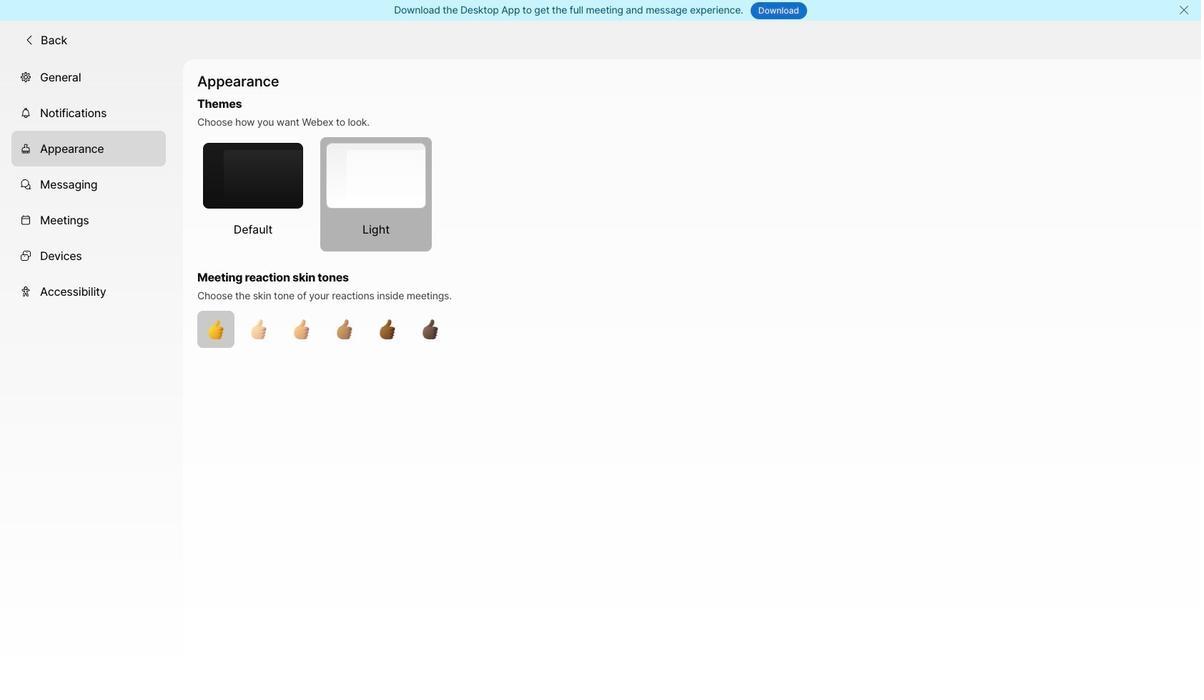 Task type: locate. For each thing, give the bounding box(es) containing it.
settings navigation
[[0, 59, 183, 689]]

messaging tab
[[11, 166, 166, 202]]

skin tone picker toolbar
[[197, 311, 980, 348]]

devices tab
[[11, 238, 166, 274]]



Task type: vqa. For each thing, say whether or not it's contained in the screenshot.
For Fun, Notifications are muted for this space list item
no



Task type: describe. For each thing, give the bounding box(es) containing it.
general tab
[[11, 59, 166, 95]]

cancel_16 image
[[1179, 4, 1190, 16]]

appearance tab
[[11, 131, 166, 166]]

accessibility tab
[[11, 274, 166, 309]]

notifications tab
[[11, 95, 166, 131]]

meetings tab
[[11, 202, 166, 238]]



